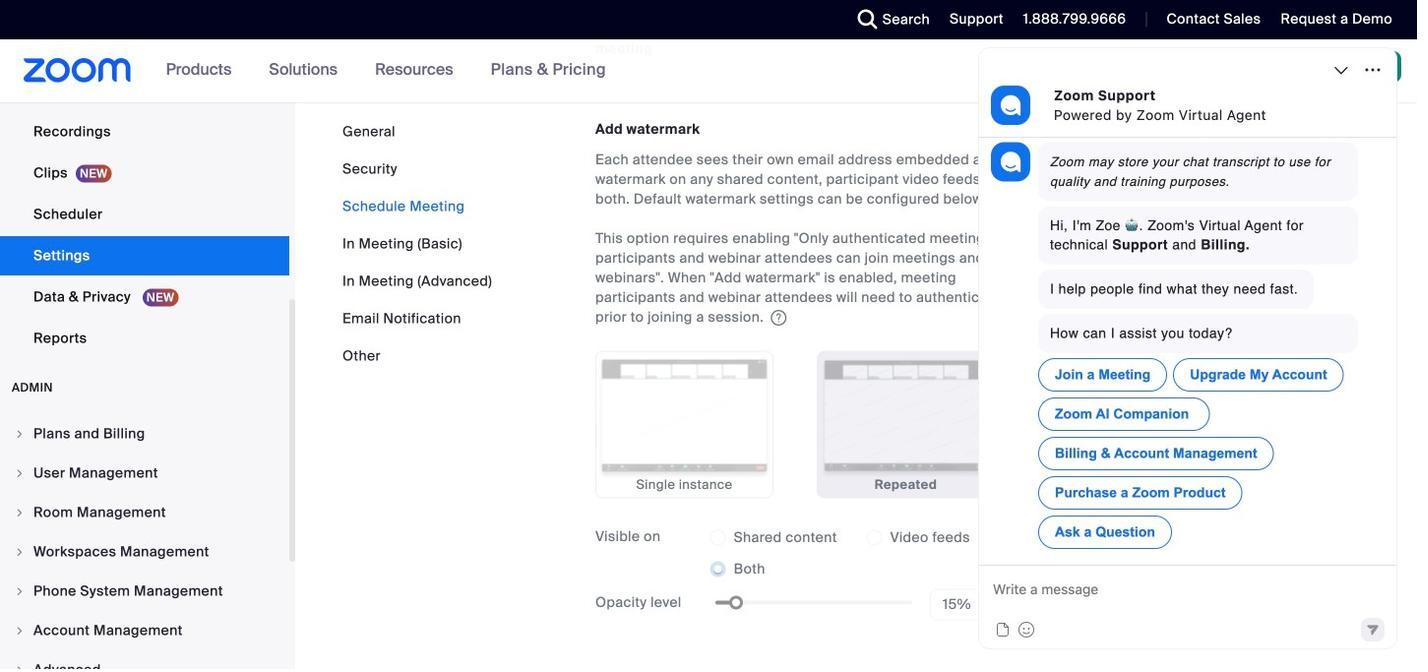 Task type: describe. For each thing, give the bounding box(es) containing it.
3 menu item from the top
[[0, 494, 289, 532]]

set opacity level text field
[[930, 589, 991, 621]]

product information navigation
[[151, 39, 621, 102]]

right image for third menu item from the bottom of the admin menu menu
[[14, 586, 26, 598]]

side navigation navigation
[[0, 0, 295, 669]]

5 menu item from the top
[[0, 573, 289, 610]]

4 menu item from the top
[[0, 534, 289, 571]]

right image for 7th menu item from the top of the admin menu menu
[[14, 665, 26, 669]]



Task type: locate. For each thing, give the bounding box(es) containing it.
right image
[[14, 468, 26, 479], [14, 546, 26, 558]]

banner
[[0, 39, 1418, 104]]

learn more about add watermark image
[[769, 311, 789, 325]]

6 menu item from the top
[[0, 612, 289, 650]]

right image for 2nd menu item from the bottom of the admin menu menu
[[14, 625, 26, 637]]

None radio
[[596, 351, 774, 499]]

application
[[596, 150, 1021, 327]]

None radio
[[817, 351, 995, 499]]

1 right image from the top
[[14, 428, 26, 440]]

1 menu item from the top
[[0, 415, 289, 453]]

option group
[[710, 522, 1039, 585]]

2 menu item from the top
[[0, 455, 289, 492]]

5 right image from the top
[[14, 665, 26, 669]]

3 right image from the top
[[14, 586, 26, 598]]

7 menu item from the top
[[0, 652, 289, 669]]

1 vertical spatial right image
[[14, 546, 26, 558]]

4 right image from the top
[[14, 625, 26, 637]]

1 right image from the top
[[14, 468, 26, 479]]

personal menu menu
[[0, 0, 289, 360]]

right image for 7th menu item from the bottom
[[14, 428, 26, 440]]

menu item
[[0, 415, 289, 453], [0, 455, 289, 492], [0, 494, 289, 532], [0, 534, 289, 571], [0, 573, 289, 610], [0, 612, 289, 650], [0, 652, 289, 669]]

right image for 6th menu item from the bottom
[[14, 468, 26, 479]]

right image for third menu item
[[14, 507, 26, 519]]

menu bar
[[343, 122, 492, 366]]

zoom logo image
[[24, 58, 132, 83]]

right image
[[14, 428, 26, 440], [14, 507, 26, 519], [14, 586, 26, 598], [14, 625, 26, 637], [14, 665, 26, 669]]

2 right image from the top
[[14, 546, 26, 558]]

2 right image from the top
[[14, 507, 26, 519]]

meetings navigation
[[1006, 39, 1418, 104]]

admin menu menu
[[0, 415, 289, 669]]

0 vertical spatial right image
[[14, 468, 26, 479]]

right image for 4th menu item from the top of the admin menu menu
[[14, 546, 26, 558]]



Task type: vqa. For each thing, say whether or not it's contained in the screenshot.
3rd menu item from the top of the THE ADMIN MENU menu on the bottom of page
yes



